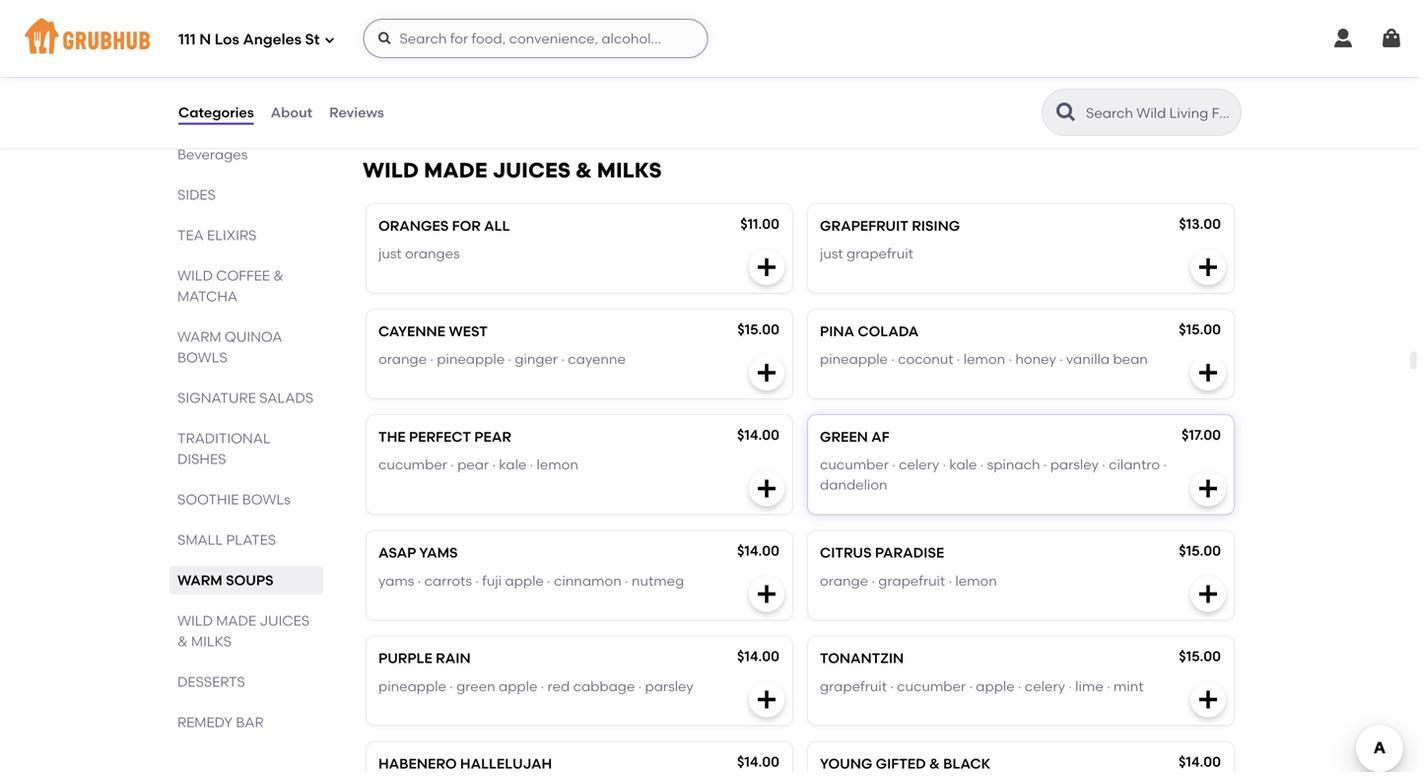 Task type: describe. For each thing, give the bounding box(es) containing it.
bowls
[[177, 349, 228, 366]]

green
[[457, 678, 496, 695]]

green af
[[820, 428, 890, 445]]

st
[[305, 31, 320, 48]]

purple
[[379, 650, 433, 667]]

$15.00 for grapefruit · cucumber · apple · celery · lime · mint
[[1180, 648, 1222, 665]]

oranges
[[405, 245, 460, 262]]

remedy
[[177, 714, 233, 731]]

yams · carrots · fuji apple · cinnamon · nutmeg
[[379, 572, 684, 589]]

traditional dishes
[[177, 430, 271, 467]]

citrus paradise
[[820, 545, 945, 561]]

pineapple for pineapple · green apple · red cabbage · parsley
[[379, 678, 447, 695]]

miso image
[[645, 0, 793, 117]]

remedy bar tab
[[177, 712, 316, 733]]

apple left lime
[[976, 678, 1015, 695]]

wild made juices & milks tab
[[177, 610, 316, 652]]

0 vertical spatial wild
[[363, 158, 419, 183]]

beverages tab
[[177, 144, 316, 165]]

orange for orange · grapefruit · lemon
[[820, 572, 869, 589]]

svg image for citrus paradise
[[1197, 582, 1221, 606]]

paradise
[[875, 545, 945, 561]]

2 vertical spatial grapefruit
[[820, 678, 887, 695]]

perfect
[[409, 428, 471, 445]]

nutmeg
[[632, 572, 684, 589]]

los
[[215, 31, 239, 48]]

angeles
[[243, 31, 302, 48]]

vanilla
[[1067, 351, 1110, 367]]

asap
[[379, 545, 416, 561]]

elixirs
[[207, 227, 257, 244]]

svg image for oranges for all
[[755, 255, 779, 279]]

cucumber for green
[[820, 456, 889, 473]]

lime
[[1076, 678, 1104, 695]]

$14.00 for citrus paradise
[[738, 543, 780, 559]]

$14.00 for tonantzin
[[738, 648, 780, 665]]

$11.00
[[741, 215, 780, 232]]

soothie
[[177, 491, 239, 508]]

tea
[[177, 227, 204, 244]]

rain
[[436, 650, 471, 667]]

cucumber for the
[[379, 456, 448, 473]]

warm quinoa bowls tab
[[177, 326, 316, 368]]

warm soups tab
[[177, 570, 316, 591]]

warm for warm quinoa bowls
[[177, 328, 221, 345]]

cabbage
[[573, 678, 635, 695]]

small plates
[[177, 531, 276, 548]]

tea elixirs tab
[[177, 225, 316, 246]]

traditional
[[177, 430, 271, 447]]

$15.00 for orange · grapefruit · lemon
[[1180, 543, 1222, 559]]

apple left red
[[499, 678, 538, 695]]

miso button
[[367, 0, 793, 117]]

grapefruit
[[820, 217, 909, 234]]

remedy bar
[[177, 714, 264, 731]]

svg image for cayenne west
[[755, 361, 779, 384]]

orange · pineapple · ginger · cayenne
[[379, 351, 626, 367]]

made inside wild made juices & milks
[[216, 612, 256, 629]]

1 vertical spatial lemon
[[537, 456, 579, 473]]

the
[[379, 428, 406, 445]]

reviews button
[[328, 77, 385, 148]]

bowls
[[242, 491, 291, 508]]

svg image for celery
[[1197, 688, 1221, 712]]

111 n los angeles st
[[178, 31, 320, 48]]

kale for pear
[[499, 456, 527, 473]]

signature salads
[[177, 389, 314, 406]]

matcha
[[177, 288, 238, 305]]

pineapple · coconut · lemon · honey · vanilla bean
[[820, 351, 1149, 367]]

mint
[[1114, 678, 1144, 695]]

1 horizontal spatial celery
[[1025, 678, 1066, 695]]

grapefruit · cucumber · apple · celery · lime · mint
[[820, 678, 1144, 695]]

pear
[[475, 428, 512, 445]]

plates
[[226, 531, 276, 548]]

2 horizontal spatial cucumber
[[897, 678, 966, 695]]

categories button
[[177, 77, 255, 148]]

tonantzin
[[820, 650, 904, 667]]

cucumber · pear · kale · lemon
[[379, 456, 579, 473]]

milks inside tab
[[191, 633, 232, 650]]

1 horizontal spatial milks
[[597, 158, 662, 183]]

0 vertical spatial grapefruit
[[847, 245, 914, 262]]

desserts
[[177, 673, 245, 690]]

orange for orange · pineapple · ginger · cayenne
[[379, 351, 427, 367]]

cayenne
[[379, 323, 446, 340]]

& inside "wild coffee & matcha"
[[273, 267, 284, 284]]

wild coffee & matcha tab
[[177, 265, 316, 307]]

pineapple for pineapple · coconut · lemon · honey · vanilla bean
[[820, 351, 888, 367]]

111
[[178, 31, 196, 48]]

tea elixirs
[[177, 227, 257, 244]]

about button
[[270, 77, 314, 148]]

$15.00 for pineapple · coconut · lemon · honey · vanilla bean
[[1180, 321, 1222, 338]]

green
[[820, 428, 868, 445]]

orange · grapefruit · lemon
[[820, 572, 998, 589]]

wild for the wild made juices & milks tab
[[177, 612, 213, 629]]

$13.00
[[1180, 215, 1222, 232]]

Search for food, convenience, alcohol... search field
[[363, 19, 708, 58]]

$15.00 for orange · pineapple · ginger · cayenne
[[738, 321, 780, 338]]

1 horizontal spatial made
[[424, 158, 488, 183]]

just oranges
[[379, 245, 460, 262]]

apple right fuji
[[505, 572, 544, 589]]

just grapefruit
[[820, 245, 914, 262]]

Search Wild Living Foods search field
[[1085, 104, 1235, 122]]

soups
[[226, 572, 274, 589]]

dandelion
[[820, 476, 888, 493]]

oranges
[[379, 217, 449, 234]]



Task type: vqa. For each thing, say whether or not it's contained in the screenshot.
the will within How will I know my food has been dropped off?
no



Task type: locate. For each thing, give the bounding box(es) containing it.
2 vertical spatial lemon
[[956, 572, 998, 589]]

search icon image
[[1055, 101, 1079, 124]]

1 horizontal spatial wild made juices & milks
[[363, 158, 662, 183]]

made up for
[[424, 158, 488, 183]]

0 horizontal spatial &
[[177, 633, 188, 650]]

0 horizontal spatial celery
[[899, 456, 940, 473]]

traditional dishes tab
[[177, 428, 316, 469]]

svg image
[[1380, 27, 1404, 50], [324, 34, 336, 46], [1197, 255, 1221, 279], [1197, 361, 1221, 384], [755, 477, 779, 501], [1197, 477, 1221, 501], [755, 582, 779, 606], [755, 688, 779, 712], [1197, 688, 1221, 712]]

pear
[[458, 456, 489, 473]]

0 horizontal spatial $14.00 button
[[367, 742, 793, 772]]

grapefruit down paradise
[[879, 572, 946, 589]]

0 vertical spatial lemon
[[964, 351, 1006, 367]]

salads
[[259, 389, 314, 406]]

cayenne
[[568, 351, 626, 367]]

0 horizontal spatial juices
[[260, 612, 310, 629]]

parsley inside the cucumber · celery · kale · spinach ·  parsley · cilantro · dandelion
[[1051, 456, 1099, 473]]

n
[[199, 31, 211, 48]]

svg image
[[1332, 27, 1356, 50], [377, 31, 393, 46], [755, 80, 779, 103], [755, 255, 779, 279], [755, 361, 779, 384], [1197, 582, 1221, 606]]

wild made juices & milks inside tab
[[177, 612, 310, 650]]

just for just grapefruit
[[820, 245, 844, 262]]

0 horizontal spatial orange
[[379, 351, 427, 367]]

$14.00 button
[[367, 742, 793, 772], [809, 742, 1234, 772]]

kale inside the cucumber · celery · kale · spinach ·  parsley · cilantro · dandelion
[[950, 456, 978, 473]]

1 vertical spatial parsley
[[645, 678, 694, 695]]

warm soups
[[177, 572, 274, 589]]

honey
[[1016, 351, 1057, 367]]

cucumber down tonantzin
[[897, 678, 966, 695]]

milks
[[597, 158, 662, 183], [191, 633, 232, 650]]

wild made juices & milks up all
[[363, 158, 662, 183]]

soothie bowls tab
[[177, 489, 316, 510]]

beverages
[[177, 146, 248, 163]]

lemon for pina colada
[[964, 351, 1006, 367]]

juices down soups
[[260, 612, 310, 629]]

af
[[872, 428, 890, 445]]

0 horizontal spatial made
[[216, 612, 256, 629]]

1 horizontal spatial cucumber
[[820, 456, 889, 473]]

cucumber
[[379, 456, 448, 473], [820, 456, 889, 473], [897, 678, 966, 695]]

0 vertical spatial &
[[576, 158, 592, 183]]

parsley for spinach
[[1051, 456, 1099, 473]]

wild made juices & milks
[[363, 158, 662, 183], [177, 612, 310, 650]]

citrus
[[820, 545, 872, 561]]

wild down warm soups
[[177, 612, 213, 629]]

oranges for all
[[379, 217, 510, 234]]

colada
[[858, 323, 919, 340]]

yams
[[419, 545, 458, 561]]

wild
[[363, 158, 419, 183], [177, 267, 213, 284], [177, 612, 213, 629]]

bean
[[1114, 351, 1149, 367]]

about
[[271, 104, 313, 121]]

signature salads tab
[[177, 387, 316, 408]]

purple rain
[[379, 650, 471, 667]]

1 horizontal spatial parsley
[[1051, 456, 1099, 473]]

cinnamon
[[554, 572, 622, 589]]

juices up all
[[493, 158, 571, 183]]

sides tab
[[177, 184, 316, 205]]

celery
[[899, 456, 940, 473], [1025, 678, 1066, 695]]

$17.00
[[1182, 426, 1222, 443]]

grapefruit
[[847, 245, 914, 262], [879, 572, 946, 589], [820, 678, 887, 695]]

categories
[[178, 104, 254, 121]]

main navigation navigation
[[0, 0, 1420, 77]]

1 vertical spatial wild made juices & milks
[[177, 612, 310, 650]]

0 horizontal spatial milks
[[191, 633, 232, 650]]

0 horizontal spatial parsley
[[645, 678, 694, 695]]

lemon for citrus paradise
[[956, 572, 998, 589]]

warm up bowls
[[177, 328, 221, 345]]

asap yams
[[379, 545, 458, 561]]

1 horizontal spatial orange
[[820, 572, 869, 589]]

fuji
[[482, 572, 502, 589]]

west
[[449, 323, 488, 340]]

0 horizontal spatial kale
[[499, 456, 527, 473]]

2 just from the left
[[820, 245, 844, 262]]

red
[[548, 678, 570, 695]]

$14.00 for green af
[[738, 426, 780, 443]]

1 horizontal spatial juices
[[493, 158, 571, 183]]

0 vertical spatial juices
[[493, 158, 571, 183]]

parsley
[[1051, 456, 1099, 473], [645, 678, 694, 695]]

just for just oranges
[[379, 245, 402, 262]]

svg image for ·
[[755, 582, 779, 606]]

wild made juices & milks down warm soups tab
[[177, 612, 310, 650]]

pineapple
[[437, 351, 505, 367], [820, 351, 888, 367], [379, 678, 447, 695]]

1 vertical spatial celery
[[1025, 678, 1066, 695]]

kale left the spinach
[[950, 456, 978, 473]]

celery inside the cucumber · celery · kale · spinach ·  parsley · cilantro · dandelion
[[899, 456, 940, 473]]

parsley right the cabbage
[[645, 678, 694, 695]]

1 vertical spatial wild
[[177, 267, 213, 284]]

warm
[[177, 328, 221, 345], [177, 572, 223, 589]]

1 kale from the left
[[499, 456, 527, 473]]

bar
[[236, 714, 264, 731]]

cilantro
[[1109, 456, 1161, 473]]

svg image for lemon
[[755, 477, 779, 501]]

yams
[[379, 572, 414, 589]]

0 horizontal spatial cucumber
[[379, 456, 448, 473]]

made
[[424, 158, 488, 183], [216, 612, 256, 629]]

svg image for miso
[[755, 80, 779, 103]]

grapefruit rising
[[820, 217, 961, 234]]

grapefruit down grapefruit rising in the right top of the page
[[847, 245, 914, 262]]

0 horizontal spatial just
[[379, 245, 402, 262]]

sides
[[177, 186, 216, 203]]

0 horizontal spatial wild made juices & milks
[[177, 612, 310, 650]]

1 horizontal spatial kale
[[950, 456, 978, 473]]

wild for wild coffee & matcha tab
[[177, 267, 213, 284]]

signature
[[177, 389, 256, 406]]

warm quinoa bowls
[[177, 328, 282, 366]]

warm down small
[[177, 572, 223, 589]]

soothie bowls
[[177, 491, 291, 508]]

wild coffee & matcha
[[177, 267, 284, 305]]

the perfect pear
[[379, 428, 512, 445]]

cucumber inside the cucumber · celery · kale · spinach ·  parsley · cilantro · dandelion
[[820, 456, 889, 473]]

cayenne west
[[379, 323, 488, 340]]

2 kale from the left
[[950, 456, 978, 473]]

0 vertical spatial wild made juices & milks
[[363, 158, 662, 183]]

1 horizontal spatial &
[[273, 267, 284, 284]]

$14.00 button down red
[[367, 742, 793, 772]]

cucumber down the
[[379, 456, 448, 473]]

just down grapefruit
[[820, 245, 844, 262]]

kale for celery
[[950, 456, 978, 473]]

pineapple down purple
[[379, 678, 447, 695]]

1 just from the left
[[379, 245, 402, 262]]

1 vertical spatial juices
[[260, 612, 310, 629]]

1 horizontal spatial just
[[820, 245, 844, 262]]

2 vertical spatial wild
[[177, 612, 213, 629]]

quinoa
[[225, 328, 282, 345]]

grapefruit down tonantzin
[[820, 678, 887, 695]]

kale down the pear
[[499, 456, 527, 473]]

1 warm from the top
[[177, 328, 221, 345]]

warm for warm soups
[[177, 572, 223, 589]]

$14.00
[[738, 426, 780, 443], [738, 543, 780, 559], [738, 648, 780, 665], [738, 754, 780, 770], [1179, 754, 1222, 770]]

ginger
[[515, 351, 558, 367]]

1 $14.00 button from the left
[[367, 742, 793, 772]]

just
[[379, 245, 402, 262], [820, 245, 844, 262]]

apple
[[505, 572, 544, 589], [499, 678, 538, 695], [976, 678, 1015, 695]]

1 vertical spatial &
[[273, 267, 284, 284]]

small
[[177, 531, 223, 548]]

carrots
[[425, 572, 472, 589]]

desserts tab
[[177, 671, 316, 692]]

1 vertical spatial made
[[216, 612, 256, 629]]

1 vertical spatial warm
[[177, 572, 223, 589]]

parsley left cilantro
[[1051, 456, 1099, 473]]

·
[[430, 351, 434, 367], [508, 351, 512, 367], [561, 351, 565, 367], [892, 351, 895, 367], [957, 351, 961, 367], [1009, 351, 1013, 367], [1060, 351, 1064, 367], [451, 456, 454, 473], [492, 456, 496, 473], [530, 456, 534, 473], [893, 456, 896, 473], [943, 456, 947, 473], [981, 456, 984, 473], [1044, 456, 1047, 473], [1103, 456, 1106, 473], [1164, 456, 1167, 473], [418, 572, 421, 589], [476, 572, 479, 589], [547, 572, 551, 589], [625, 572, 629, 589], [872, 572, 875, 589], [949, 572, 952, 589], [450, 678, 453, 695], [541, 678, 544, 695], [639, 678, 642, 695], [891, 678, 894, 695], [970, 678, 973, 695], [1019, 678, 1022, 695], [1069, 678, 1073, 695], [1107, 678, 1111, 695]]

0 vertical spatial warm
[[177, 328, 221, 345]]

kale
[[499, 456, 527, 473], [950, 456, 978, 473]]

pina
[[820, 323, 855, 340]]

2 $14.00 button from the left
[[809, 742, 1234, 772]]

1 horizontal spatial $14.00 button
[[809, 742, 1234, 772]]

svg image for spinach
[[1197, 477, 1221, 501]]

coffee
[[216, 267, 270, 284]]

rising
[[912, 217, 961, 234]]

0 vertical spatial celery
[[899, 456, 940, 473]]

2 warm from the top
[[177, 572, 223, 589]]

0 vertical spatial orange
[[379, 351, 427, 367]]

lemon
[[964, 351, 1006, 367], [537, 456, 579, 473], [956, 572, 998, 589]]

wild up oranges
[[363, 158, 419, 183]]

dishes
[[177, 451, 226, 467]]

orange down cayenne
[[379, 351, 427, 367]]

wild up matcha
[[177, 267, 213, 284]]

warm inside warm quinoa bowls
[[177, 328, 221, 345]]

small plates tab
[[177, 529, 316, 550]]

orange down the "citrus"
[[820, 572, 869, 589]]

juices
[[493, 158, 571, 183], [260, 612, 310, 629]]

1 vertical spatial grapefruit
[[879, 572, 946, 589]]

2 vertical spatial &
[[177, 633, 188, 650]]

0 vertical spatial made
[[424, 158, 488, 183]]

parsley for cabbage
[[645, 678, 694, 695]]

svg image for cabbage
[[755, 688, 779, 712]]

coconut
[[898, 351, 954, 367]]

2 horizontal spatial &
[[576, 158, 592, 183]]

0 vertical spatial parsley
[[1051, 456, 1099, 473]]

wild inside "wild coffee & matcha"
[[177, 267, 213, 284]]

svg image for honey
[[1197, 361, 1221, 384]]

$14.00 button down grapefruit · cucumber · apple · celery · lime · mint
[[809, 742, 1234, 772]]

0 vertical spatial milks
[[597, 158, 662, 183]]

$15.00
[[738, 321, 780, 338], [1180, 321, 1222, 338], [1180, 543, 1222, 559], [1180, 648, 1222, 665]]

pineapple down west
[[437, 351, 505, 367]]

miso
[[379, 2, 415, 19]]

pineapple · green apple · red cabbage · parsley
[[379, 678, 694, 695]]

juices inside the wild made juices & milks tab
[[260, 612, 310, 629]]

just down oranges
[[379, 245, 402, 262]]

pineapple down pina colada
[[820, 351, 888, 367]]

pina colada
[[820, 323, 919, 340]]

1 vertical spatial orange
[[820, 572, 869, 589]]

for
[[452, 217, 481, 234]]

cucumber up the dandelion
[[820, 456, 889, 473]]

made down warm soups tab
[[216, 612, 256, 629]]

1 vertical spatial milks
[[191, 633, 232, 650]]

reviews
[[329, 104, 384, 121]]



